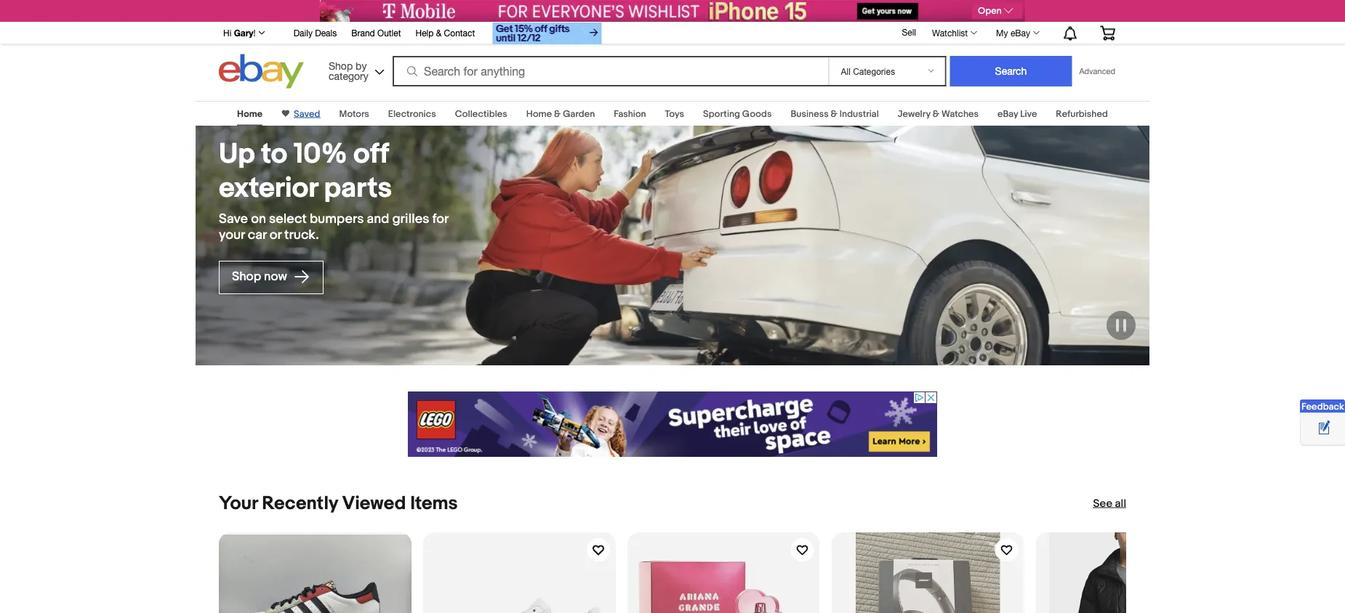 Task type: locate. For each thing, give the bounding box(es) containing it.
car
[[248, 227, 267, 243]]

electronics
[[388, 108, 436, 120]]

viewed
[[342, 493, 406, 515]]

watchlist
[[932, 28, 968, 38]]

shop by category banner
[[215, 18, 1127, 92]]

shop for shop now
[[232, 270, 261, 285]]

your recently viewed items
[[219, 493, 458, 515]]

deals
[[315, 28, 337, 38]]

home
[[237, 108, 263, 120], [526, 108, 552, 120]]

sell
[[902, 27, 916, 37]]

& for home
[[554, 108, 561, 120]]

by
[[356, 60, 367, 72]]

brand outlet
[[351, 28, 401, 38]]

sporting
[[703, 108, 740, 120]]

None submit
[[950, 56, 1072, 87]]

& right business
[[831, 108, 838, 120]]

see all
[[1093, 497, 1127, 511]]

your recently viewed items link
[[219, 493, 458, 515]]

shop for shop by category
[[329, 60, 353, 72]]

shop by category button
[[322, 54, 388, 85]]

now
[[264, 270, 287, 285]]

sporting goods
[[703, 108, 772, 120]]

advertisement region
[[320, 0, 1025, 22], [408, 392, 937, 457]]

shop left now
[[232, 270, 261, 285]]

shop inside shop by category
[[329, 60, 353, 72]]

2 home from the left
[[526, 108, 552, 120]]

toys link
[[665, 108, 684, 120]]

items
[[410, 493, 458, 515]]

grilles
[[392, 211, 430, 227]]

motors link
[[339, 108, 369, 120]]

my
[[996, 28, 1008, 38]]

& left garden
[[554, 108, 561, 120]]

shop by category
[[329, 60, 369, 82]]

home left garden
[[526, 108, 552, 120]]

recently
[[262, 493, 338, 515]]

toys
[[665, 108, 684, 120]]

account navigation
[[215, 18, 1127, 46]]

daily deals link
[[294, 25, 337, 41]]

your
[[219, 227, 245, 243]]

0 horizontal spatial home
[[237, 108, 263, 120]]

1 home from the left
[[237, 108, 263, 120]]

ebay
[[1011, 28, 1031, 38], [998, 108, 1018, 120]]

refurbished link
[[1056, 108, 1108, 120]]

1 vertical spatial shop
[[232, 270, 261, 285]]

ebay inside up to 10% off exterior parts main content
[[998, 108, 1018, 120]]

home for home
[[237, 108, 263, 120]]

0 horizontal spatial shop
[[232, 270, 261, 285]]

& for help
[[436, 28, 442, 38]]

shop inside up to 10% off exterior parts main content
[[232, 270, 261, 285]]

& right jewelry
[[933, 108, 940, 120]]

watches
[[942, 108, 979, 120]]

1 vertical spatial advertisement region
[[408, 392, 937, 457]]

1 horizontal spatial home
[[526, 108, 552, 120]]

fashion
[[614, 108, 646, 120]]

ebay right my
[[1011, 28, 1031, 38]]

1 horizontal spatial shop
[[329, 60, 353, 72]]

my ebay
[[996, 28, 1031, 38]]

shop
[[329, 60, 353, 72], [232, 270, 261, 285]]

saved link
[[289, 108, 320, 120]]

your shopping cart image
[[1100, 26, 1116, 40]]

& right help
[[436, 28, 442, 38]]

electronics link
[[388, 108, 436, 120]]

or
[[270, 227, 281, 243]]

& for jewelry
[[933, 108, 940, 120]]

on
[[251, 211, 266, 227]]

select
[[269, 211, 307, 227]]

exterior
[[219, 171, 318, 205]]

help
[[416, 28, 434, 38]]

& inside account navigation
[[436, 28, 442, 38]]

home up up
[[237, 108, 263, 120]]

shop left by
[[329, 60, 353, 72]]

jewelry & watches link
[[898, 108, 979, 120]]

0 vertical spatial advertisement region
[[320, 0, 1025, 22]]

help & contact
[[416, 28, 475, 38]]

contact
[[444, 28, 475, 38]]

1 vertical spatial ebay
[[998, 108, 1018, 120]]

collectibles
[[455, 108, 507, 120]]

0 vertical spatial ebay
[[1011, 28, 1031, 38]]

& for business
[[831, 108, 838, 120]]

&
[[436, 28, 442, 38], [554, 108, 561, 120], [831, 108, 838, 120], [933, 108, 940, 120]]

for
[[432, 211, 448, 227]]

0 vertical spatial shop
[[329, 60, 353, 72]]

ebay left live
[[998, 108, 1018, 120]]

10%
[[294, 137, 347, 171]]

!
[[254, 28, 256, 38]]

open
[[978, 5, 1002, 17]]



Task type: vqa. For each thing, say whether or not it's contained in the screenshot.
Deals on the left of page
yes



Task type: describe. For each thing, give the bounding box(es) containing it.
live
[[1021, 108, 1037, 120]]

ebay live
[[998, 108, 1037, 120]]

sell link
[[896, 27, 923, 37]]

category
[[329, 70, 369, 82]]

see all link
[[1093, 497, 1127, 511]]

up to 10% off exterior parts main content
[[0, 92, 1345, 614]]

business & industrial
[[791, 108, 879, 120]]

to
[[261, 137, 287, 171]]

my ebay link
[[988, 24, 1047, 41]]

hi
[[223, 28, 232, 38]]

truck.
[[284, 227, 319, 243]]

garden
[[563, 108, 595, 120]]

daily deals
[[294, 28, 337, 38]]

refurbished
[[1056, 108, 1108, 120]]

parts
[[324, 171, 392, 205]]

hi gary !
[[223, 28, 256, 38]]

goods
[[742, 108, 772, 120]]

ebay live link
[[998, 108, 1037, 120]]

saved
[[294, 108, 320, 120]]

help & contact link
[[416, 25, 475, 41]]

advanced link
[[1072, 57, 1123, 86]]

home for home & garden
[[526, 108, 552, 120]]

gary
[[234, 28, 254, 38]]

bumpers
[[310, 211, 364, 227]]

watchlist link
[[924, 24, 984, 41]]

shop now
[[232, 270, 290, 285]]

industrial
[[840, 108, 879, 120]]

up to 10% off exterior parts save on select bumpers and grilles for your car or truck.
[[219, 137, 448, 243]]

ebay inside account navigation
[[1011, 28, 1031, 38]]

jewelry & watches
[[898, 108, 979, 120]]

brand
[[351, 28, 375, 38]]

get an extra 15% off image
[[493, 23, 602, 44]]

home & garden
[[526, 108, 595, 120]]

advanced
[[1080, 67, 1116, 76]]

feedback
[[1302, 401, 1344, 413]]

Search for anything text field
[[395, 57, 826, 85]]

and
[[367, 211, 389, 227]]

up
[[219, 137, 255, 171]]

your
[[219, 493, 258, 515]]

outlet
[[377, 28, 401, 38]]

see
[[1093, 497, 1113, 511]]

collectibles link
[[455, 108, 507, 120]]

business
[[791, 108, 829, 120]]

off
[[354, 137, 389, 171]]

open button
[[972, 3, 1023, 19]]

jewelry
[[898, 108, 931, 120]]

motors
[[339, 108, 369, 120]]

fashion link
[[614, 108, 646, 120]]

all
[[1115, 497, 1127, 511]]

save
[[219, 211, 248, 227]]

daily
[[294, 28, 313, 38]]

advertisement region inside up to 10% off exterior parts main content
[[408, 392, 937, 457]]

none submit inside shop by category banner
[[950, 56, 1072, 87]]

sporting goods link
[[703, 108, 772, 120]]

home & garden link
[[526, 108, 595, 120]]

brand outlet link
[[351, 25, 401, 41]]

business & industrial link
[[791, 108, 879, 120]]



